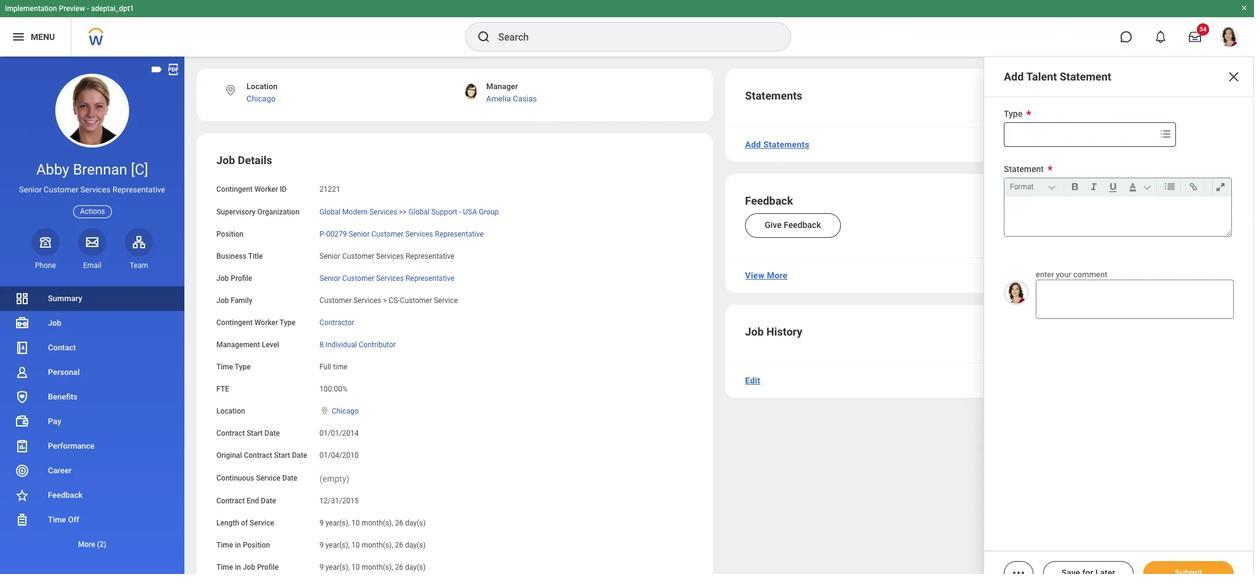 Task type: vqa. For each thing, say whether or not it's contained in the screenshot.


Task type: describe. For each thing, give the bounding box(es) containing it.
actions
[[80, 207, 105, 216]]

summary
[[48, 294, 82, 303]]

representative inside the business title element
[[406, 252, 455, 261]]

your
[[1057, 270, 1072, 279]]

time in position element
[[320, 534, 426, 551]]

family
[[231, 296, 253, 305]]

senior customer services representative link
[[320, 272, 455, 283]]

representative inside navigation pane 'region'
[[113, 185, 165, 194]]

100.00%
[[320, 385, 348, 394]]

original contract start date element
[[320, 444, 359, 461]]

time off link
[[0, 508, 185, 533]]

contact
[[48, 343, 76, 352]]

usa
[[463, 208, 477, 216]]

time off
[[48, 516, 79, 525]]

senior down the modern
[[349, 230, 370, 238]]

location image inside job details group
[[320, 407, 330, 415]]

services inside the business title element
[[376, 252, 404, 261]]

details
[[238, 154, 272, 167]]

give feedback
[[765, 220, 822, 230]]

actions button
[[73, 205, 112, 218]]

10 for length of service
[[352, 519, 360, 528]]

9 year(s), 10 month(s), 26 day(s) for time in job profile
[[320, 564, 426, 572]]

contract start date
[[217, 430, 280, 438]]

length of service
[[217, 519, 274, 528]]

0 vertical spatial feedback
[[746, 194, 794, 207]]

01/04/2010
[[320, 452, 359, 460]]

2 global from the left
[[409, 208, 430, 216]]

worker for type
[[255, 319, 278, 327]]

format group
[[1008, 178, 1235, 197]]

in for position
[[235, 542, 241, 550]]

job family
[[217, 296, 253, 305]]

brennan
[[73, 161, 127, 178]]

support
[[432, 208, 458, 216]]

summary image
[[15, 292, 30, 306]]

job for job profile
[[217, 274, 229, 283]]

group
[[479, 208, 499, 216]]

21221
[[320, 185, 340, 194]]

benefits
[[48, 392, 78, 402]]

9 for length of service
[[320, 519, 324, 528]]

>
[[383, 296, 387, 305]]

date left "01/04/2010"
[[292, 452, 307, 460]]

more
[[767, 271, 788, 281]]

customer up the business title element
[[372, 230, 404, 238]]

title
[[248, 252, 263, 261]]

job details button
[[217, 154, 272, 167]]

time for time off
[[48, 516, 66, 525]]

time for time in job profile
[[217, 564, 233, 572]]

job for job family
[[217, 296, 229, 305]]

original
[[217, 452, 242, 460]]

give feedback button
[[746, 213, 841, 238]]

contingent worker type
[[217, 319, 296, 327]]

performance
[[48, 442, 95, 451]]

personal link
[[0, 360, 185, 385]]

personal image
[[15, 365, 30, 380]]

- inside global modern services >> global support - usa group link
[[460, 208, 462, 216]]

Type field
[[1005, 123, 1157, 146]]

navigation pane region
[[0, 57, 185, 575]]

1 vertical spatial statement
[[1005, 164, 1045, 174]]

9 for time in job profile
[[320, 564, 324, 572]]

10 for time in job profile
[[352, 564, 360, 572]]

link image
[[1186, 179, 1203, 194]]

senior customer services representative for senior customer services representative link
[[320, 274, 455, 283]]

view more button
[[741, 263, 793, 288]]

add talent statement dialog
[[984, 57, 1255, 575]]

end
[[247, 497, 259, 506]]

month(s), for time in job profile
[[362, 564, 393, 572]]

contract for start
[[217, 430, 245, 438]]

business
[[217, 252, 247, 261]]

phone abby brennan [c] element
[[31, 261, 60, 271]]

original contract start date
[[217, 452, 307, 460]]

business title
[[217, 252, 263, 261]]

feedback image
[[15, 488, 30, 503]]

individual
[[326, 341, 357, 349]]

job for job history
[[746, 325, 764, 338]]

edit button
[[741, 368, 766, 393]]

phone image
[[37, 235, 54, 250]]

format
[[1011, 182, 1034, 191]]

phone button
[[31, 228, 60, 271]]

time off image
[[15, 513, 30, 528]]

time in job profile element
[[320, 556, 426, 573]]

view more
[[746, 271, 788, 281]]

management
[[217, 341, 260, 349]]

maximize image
[[1213, 179, 1230, 194]]

full time
[[320, 363, 348, 372]]

8 individual contributor link
[[320, 338, 396, 349]]

x image
[[1227, 70, 1242, 84]]

add statements
[[746, 140, 810, 149]]

business title element
[[320, 245, 455, 261]]

comment
[[1074, 270, 1108, 279]]

email abby brennan [c] element
[[78, 261, 106, 271]]

senior inside the business title element
[[320, 252, 341, 261]]

customer up contractor link
[[320, 296, 352, 305]]

bulleted list image
[[1162, 179, 1179, 194]]

length
[[217, 519, 239, 528]]

9 year(s), 10 month(s), 26 day(s) for time in position
[[320, 542, 426, 550]]

job image
[[15, 316, 30, 331]]

career image
[[15, 464, 30, 479]]

contract end date element
[[320, 490, 359, 506]]

continuous service date
[[217, 474, 298, 483]]

supervisory
[[217, 208, 256, 216]]

job family element
[[320, 289, 458, 306]]

date for 12/31/2015
[[261, 497, 276, 506]]

year(s), for length of service
[[326, 519, 350, 528]]

performance image
[[15, 439, 30, 454]]

[c]
[[131, 161, 148, 178]]

continuous
[[217, 474, 254, 483]]

time in job profile
[[217, 564, 279, 572]]

management level
[[217, 341, 279, 349]]

team link
[[125, 228, 153, 271]]

fte element
[[320, 378, 348, 394]]

services down global modern services >> global support - usa group
[[406, 230, 433, 238]]

01/01/2014
[[320, 430, 359, 438]]

1 vertical spatial contract
[[244, 452, 272, 460]]

1 vertical spatial service
[[256, 474, 281, 483]]

1 vertical spatial type
[[280, 319, 296, 327]]

contract end date
[[217, 497, 276, 506]]

senior up contractor link
[[320, 274, 341, 283]]

time for time type
[[217, 363, 233, 372]]

format button
[[1008, 180, 1062, 193]]

services inside navigation pane 'region'
[[80, 185, 111, 194]]

p-
[[320, 230, 326, 238]]

p-00279 senior customer services representative link
[[320, 227, 484, 238]]

feedback inside list
[[48, 491, 83, 500]]

1 vertical spatial position
[[243, 542, 270, 550]]

amelia casias link
[[487, 94, 537, 104]]

date for 01/01/2014
[[265, 430, 280, 438]]

year(s), for time in job profile
[[326, 564, 350, 572]]

2 vertical spatial type
[[235, 363, 251, 372]]

abby
[[36, 161, 69, 178]]

job for job
[[48, 319, 61, 328]]

phone
[[35, 261, 56, 270]]

senior customer services representative for the business title element
[[320, 252, 455, 261]]

implementation
[[5, 4, 57, 13]]

preview
[[59, 4, 85, 13]]

performance link
[[0, 434, 185, 459]]

feedback link
[[0, 484, 185, 508]]

benefits image
[[15, 390, 30, 405]]

profile logan mcneil element
[[1213, 23, 1248, 50]]

italic image
[[1086, 179, 1103, 194]]

26 for time in position
[[395, 542, 404, 550]]

0 horizontal spatial location image
[[224, 84, 237, 97]]

contingent for contingent worker id
[[217, 185, 253, 194]]

add talent statement
[[1005, 70, 1112, 83]]

time in position
[[217, 542, 270, 550]]

give
[[765, 220, 782, 230]]



Task type: locate. For each thing, give the bounding box(es) containing it.
service inside job family element
[[434, 296, 458, 305]]

1 vertical spatial -
[[460, 208, 462, 216]]

tag image
[[150, 63, 164, 76]]

casias
[[513, 94, 537, 104]]

0 vertical spatial contingent
[[217, 185, 253, 194]]

1 contingent from the top
[[217, 185, 253, 194]]

0 vertical spatial location
[[247, 82, 278, 91]]

0 vertical spatial year(s),
[[326, 519, 350, 528]]

in down "time in position"
[[235, 564, 241, 572]]

Statement text field
[[1005, 197, 1232, 236]]

services up senior customer services representative link
[[376, 252, 404, 261]]

month(s), inside "time in position" element
[[362, 542, 393, 550]]

location image left location chicago
[[224, 84, 237, 97]]

customer right >
[[400, 296, 432, 305]]

0 vertical spatial 10
[[352, 519, 360, 528]]

1 horizontal spatial -
[[460, 208, 462, 216]]

1 vertical spatial start
[[274, 452, 290, 460]]

1 9 year(s), 10 month(s), 26 day(s) from the top
[[320, 519, 426, 528]]

0 vertical spatial chicago link
[[247, 94, 276, 104]]

1 month(s), from the top
[[362, 519, 393, 528]]

contingent
[[217, 185, 253, 194], [217, 319, 253, 327]]

statement right talent
[[1060, 70, 1112, 83]]

26 down "time in position" element
[[395, 564, 404, 572]]

1 10 from the top
[[352, 519, 360, 528]]

job history
[[746, 325, 803, 338]]

(empty)
[[320, 474, 350, 484]]

job details group
[[217, 153, 694, 574]]

9 inside "time in job profile" element
[[320, 564, 324, 572]]

12/31/2015
[[320, 497, 359, 506]]

1 horizontal spatial chicago link
[[332, 405, 359, 416]]

10 up "time in job profile" element
[[352, 542, 360, 550]]

day(s) up "time in job profile" element
[[405, 542, 426, 550]]

inbox large image
[[1190, 31, 1202, 43]]

- left usa
[[460, 208, 462, 216]]

time inside navigation pane 'region'
[[48, 516, 66, 525]]

related actions image
[[1012, 566, 1027, 575]]

0 vertical spatial service
[[434, 296, 458, 305]]

0 vertical spatial 9 year(s), 10 month(s), 26 day(s)
[[320, 519, 426, 528]]

implementation preview -   adeptai_dpt1 banner
[[0, 0, 1255, 57]]

0 vertical spatial month(s),
[[362, 519, 393, 528]]

contingent worker id element
[[320, 178, 340, 195]]

feedback up give
[[746, 194, 794, 207]]

job left details
[[217, 154, 235, 167]]

day(s) for length of service
[[405, 519, 426, 528]]

services up job family element
[[376, 274, 404, 283]]

2 vertical spatial senior customer services representative
[[320, 274, 455, 283]]

talent
[[1027, 70, 1058, 83]]

view printable version (pdf) image
[[167, 63, 180, 76]]

contract
[[217, 430, 245, 438], [244, 452, 272, 460], [217, 497, 245, 506]]

job link
[[0, 311, 185, 336]]

location for location
[[217, 407, 245, 416]]

10 for time in position
[[352, 542, 360, 550]]

date right end
[[261, 497, 276, 506]]

feedback right give
[[784, 220, 822, 230]]

chicago inside job details group
[[332, 407, 359, 416]]

pay
[[48, 417, 61, 426]]

representative down usa
[[435, 230, 484, 238]]

2 horizontal spatial type
[[1005, 109, 1023, 119]]

1 vertical spatial 9 year(s), 10 month(s), 26 day(s)
[[320, 542, 426, 550]]

email
[[83, 261, 101, 270]]

contingent worker id
[[217, 185, 287, 194]]

contract up original
[[217, 430, 245, 438]]

customer down 00279
[[342, 252, 375, 261]]

0 horizontal spatial add
[[746, 140, 762, 149]]

time type
[[217, 363, 251, 372]]

contact link
[[0, 336, 185, 360]]

senior down "abby"
[[19, 185, 42, 194]]

contractor link
[[320, 316, 355, 327]]

2 vertical spatial month(s),
[[362, 564, 393, 572]]

prompts image
[[1159, 127, 1174, 141]]

3 9 year(s), 10 month(s), 26 day(s) from the top
[[320, 564, 426, 572]]

type left the contractor
[[280, 319, 296, 327]]

off
[[68, 516, 79, 525]]

1 vertical spatial senior customer services representative
[[320, 252, 455, 261]]

services
[[80, 185, 111, 194], [370, 208, 397, 216], [406, 230, 433, 238], [376, 252, 404, 261], [376, 274, 404, 283], [354, 296, 381, 305]]

- inside implementation preview -   adeptai_dpt1 'banner'
[[87, 4, 89, 13]]

service right the of at the bottom of the page
[[250, 519, 274, 528]]

month(s), inside "time in job profile" element
[[362, 564, 393, 572]]

26 inside "time in position" element
[[395, 542, 404, 550]]

day(s) inside "time in position" element
[[405, 542, 426, 550]]

1 day(s) from the top
[[405, 519, 426, 528]]

date down original contract start date
[[282, 474, 298, 483]]

statements
[[746, 89, 803, 102], [764, 140, 810, 149]]

0 horizontal spatial start
[[247, 430, 263, 438]]

day(s) for time in position
[[405, 542, 426, 550]]

0 horizontal spatial chicago link
[[247, 94, 276, 104]]

type down add talent statement
[[1005, 109, 1023, 119]]

pay image
[[15, 415, 30, 429]]

year(s), for time in position
[[326, 542, 350, 550]]

2 9 from the top
[[320, 542, 324, 550]]

0 horizontal spatial global
[[320, 208, 341, 216]]

1 vertical spatial month(s),
[[362, 542, 393, 550]]

1 vertical spatial in
[[235, 564, 241, 572]]

underline image
[[1105, 179, 1123, 194]]

time left off
[[48, 516, 66, 525]]

2 day(s) from the top
[[405, 542, 426, 550]]

contract up continuous service date
[[244, 452, 272, 460]]

9 for time in position
[[320, 542, 324, 550]]

1 vertical spatial 26
[[395, 542, 404, 550]]

feedback inside button
[[784, 220, 822, 230]]

job down business
[[217, 274, 229, 283]]

worker left id
[[255, 185, 278, 194]]

customer down "abby"
[[44, 185, 78, 194]]

cs-
[[389, 296, 400, 305]]

add for add talent statement
[[1005, 70, 1025, 83]]

start
[[247, 430, 263, 438], [274, 452, 290, 460]]

year(s), down "time in position" element
[[326, 564, 350, 572]]

email button
[[78, 228, 106, 271]]

team abby brennan [c] element
[[125, 261, 153, 271]]

0 vertical spatial statements
[[746, 89, 803, 102]]

year(s), inside "time in position" element
[[326, 542, 350, 550]]

list containing summary
[[0, 287, 185, 557]]

type down management
[[235, 363, 251, 372]]

day(s)
[[405, 519, 426, 528], [405, 542, 426, 550], [405, 564, 426, 572]]

0 vertical spatial start
[[247, 430, 263, 438]]

id
[[280, 185, 287, 194]]

0 vertical spatial chicago
[[247, 94, 276, 104]]

1 vertical spatial chicago
[[332, 407, 359, 416]]

26 for length of service
[[395, 519, 404, 528]]

contact image
[[15, 341, 30, 356]]

2 26 from the top
[[395, 542, 404, 550]]

9
[[320, 519, 324, 528], [320, 542, 324, 550], [320, 564, 324, 572]]

job
[[217, 154, 235, 167], [217, 274, 229, 283], [217, 296, 229, 305], [48, 319, 61, 328], [746, 325, 764, 338], [243, 564, 255, 572]]

2 vertical spatial 10
[[352, 564, 360, 572]]

of
[[241, 519, 248, 528]]

1 in from the top
[[235, 542, 241, 550]]

view team image
[[132, 235, 146, 250]]

26 inside length of service element
[[395, 519, 404, 528]]

senior inside navigation pane 'region'
[[19, 185, 42, 194]]

3 month(s), from the top
[[362, 564, 393, 572]]

job left history
[[746, 325, 764, 338]]

start up continuous service date
[[274, 452, 290, 460]]

profile down "time in position"
[[257, 564, 279, 572]]

1 horizontal spatial location
[[247, 82, 278, 91]]

month(s), inside length of service element
[[362, 519, 393, 528]]

senior customer services representative
[[19, 185, 165, 194], [320, 252, 455, 261], [320, 274, 455, 283]]

10 inside length of service element
[[352, 519, 360, 528]]

00279
[[326, 230, 347, 238]]

modern
[[343, 208, 368, 216]]

add
[[1005, 70, 1025, 83], [746, 140, 762, 149]]

senior down 00279
[[320, 252, 341, 261]]

1 worker from the top
[[255, 185, 278, 194]]

8
[[320, 341, 324, 349]]

list
[[0, 287, 185, 557]]

p-00279 senior customer services representative
[[320, 230, 484, 238]]

job profile
[[217, 274, 252, 283]]

2 vertical spatial service
[[250, 519, 274, 528]]

full time element
[[320, 361, 348, 372]]

1 vertical spatial worker
[[255, 319, 278, 327]]

position
[[217, 230, 244, 238], [243, 542, 270, 550]]

add for add statements
[[746, 140, 762, 149]]

2 vertical spatial 26
[[395, 564, 404, 572]]

0 vertical spatial statement
[[1060, 70, 1112, 83]]

1 9 from the top
[[320, 519, 324, 528]]

chicago
[[247, 94, 276, 104], [332, 407, 359, 416]]

10 inside "time in position" element
[[352, 542, 360, 550]]

1 horizontal spatial global
[[409, 208, 430, 216]]

0 horizontal spatial type
[[235, 363, 251, 372]]

add statements button
[[741, 132, 815, 157]]

9 year(s), 10 month(s), 26 day(s) up "time in job profile" element
[[320, 542, 426, 550]]

year(s), up "time in job profile" element
[[326, 542, 350, 550]]

adeptai_dpt1
[[91, 4, 134, 13]]

profile up family
[[231, 274, 252, 283]]

0 vertical spatial position
[[217, 230, 244, 238]]

close environment banner image
[[1241, 4, 1249, 12]]

add inside dialog
[[1005, 70, 1025, 83]]

senior customer services representative down "abby brennan [c]"
[[19, 185, 165, 194]]

0 horizontal spatial location
[[217, 407, 245, 416]]

3 day(s) from the top
[[405, 564, 426, 572]]

1 vertical spatial location
[[217, 407, 245, 416]]

26 inside "time in job profile" element
[[395, 564, 404, 572]]

in down length of service
[[235, 542, 241, 550]]

job left family
[[217, 296, 229, 305]]

1 vertical spatial contingent
[[217, 319, 253, 327]]

1 vertical spatial 9
[[320, 542, 324, 550]]

full
[[320, 363, 331, 372]]

edit
[[746, 376, 761, 386]]

contingent for contingent worker type
[[217, 319, 253, 327]]

in for job
[[235, 564, 241, 572]]

1 horizontal spatial statement
[[1060, 70, 1112, 83]]

customer inside navigation pane 'region'
[[44, 185, 78, 194]]

9 year(s), 10 month(s), 26 day(s) down "time in position" element
[[320, 564, 426, 572]]

2 month(s), from the top
[[362, 542, 393, 550]]

2 9 year(s), 10 month(s), 26 day(s) from the top
[[320, 542, 426, 550]]

search image
[[476, 30, 491, 44]]

feedback up time off
[[48, 491, 83, 500]]

1 vertical spatial year(s),
[[326, 542, 350, 550]]

1 global from the left
[[320, 208, 341, 216]]

0 horizontal spatial chicago
[[247, 94, 276, 104]]

organization
[[258, 208, 300, 216]]

1 vertical spatial chicago link
[[332, 405, 359, 416]]

0 vertical spatial day(s)
[[405, 519, 426, 528]]

job details
[[217, 154, 272, 167]]

benefits link
[[0, 385, 185, 410]]

date for (empty)
[[282, 474, 298, 483]]

1 vertical spatial feedback
[[784, 220, 822, 230]]

contract for end
[[217, 497, 245, 506]]

26 up "time in job profile" element
[[395, 542, 404, 550]]

location image down 100.00%
[[320, 407, 330, 415]]

2 in from the top
[[235, 564, 241, 572]]

amelia
[[487, 94, 511, 104]]

job up contact
[[48, 319, 61, 328]]

location for location chicago
[[247, 82, 278, 91]]

2 vertical spatial feedback
[[48, 491, 83, 500]]

26 for time in job profile
[[395, 564, 404, 572]]

representative
[[113, 185, 165, 194], [435, 230, 484, 238], [406, 252, 455, 261], [406, 274, 455, 283]]

date up original contract start date
[[265, 430, 280, 438]]

location inside job details group
[[217, 407, 245, 416]]

1 vertical spatial profile
[[257, 564, 279, 572]]

mail image
[[85, 235, 100, 250]]

employee's photo (logan mcneil) image
[[1005, 280, 1030, 306]]

global modern services >> global support - usa group
[[320, 208, 499, 216]]

0 vertical spatial contract
[[217, 430, 245, 438]]

9 inside length of service element
[[320, 519, 324, 528]]

month(s), up "time in job profile" element
[[362, 542, 393, 550]]

team
[[130, 261, 148, 270]]

2 year(s), from the top
[[326, 542, 350, 550]]

customer up job family element
[[342, 274, 375, 283]]

0 horizontal spatial -
[[87, 4, 89, 13]]

0 horizontal spatial statement
[[1005, 164, 1045, 174]]

history
[[767, 325, 803, 338]]

2 vertical spatial 9 year(s), 10 month(s), 26 day(s)
[[320, 564, 426, 572]]

time for time in position
[[217, 542, 233, 550]]

global right >>
[[409, 208, 430, 216]]

1 vertical spatial statements
[[764, 140, 810, 149]]

customer services > cs-customer service
[[320, 296, 458, 305]]

- right preview
[[87, 4, 89, 13]]

1 vertical spatial 10
[[352, 542, 360, 550]]

senior customer services representative inside navigation pane 'region'
[[19, 185, 165, 194]]

year(s), inside "time in job profile" element
[[326, 564, 350, 572]]

chicago inside location chicago
[[247, 94, 276, 104]]

0 vertical spatial profile
[[231, 274, 252, 283]]

1 horizontal spatial add
[[1005, 70, 1025, 83]]

2 vertical spatial 9
[[320, 564, 324, 572]]

1 horizontal spatial start
[[274, 452, 290, 460]]

type inside the add talent statement dialog
[[1005, 109, 1023, 119]]

9 inside "time in position" element
[[320, 542, 324, 550]]

0 vertical spatial 26
[[395, 519, 404, 528]]

year(s), inside length of service element
[[326, 519, 350, 528]]

9 year(s), 10 month(s), 26 day(s) for length of service
[[320, 519, 426, 528]]

3 26 from the top
[[395, 564, 404, 572]]

statement
[[1060, 70, 1112, 83], [1005, 164, 1045, 174]]

senior customer services representative up job family element
[[320, 274, 455, 283]]

26 up "time in position" element
[[395, 519, 404, 528]]

month(s), for length of service
[[362, 519, 393, 528]]

month(s), up "time in position" element
[[362, 519, 393, 528]]

contingent down job family
[[217, 319, 253, 327]]

global down 21221
[[320, 208, 341, 216]]

0 vertical spatial -
[[87, 4, 89, 13]]

3 10 from the top
[[352, 564, 360, 572]]

2 contingent from the top
[[217, 319, 253, 327]]

services down "abby brennan [c]"
[[80, 185, 111, 194]]

time down "time in position"
[[217, 564, 233, 572]]

day(s) inside "time in job profile" element
[[405, 564, 426, 572]]

statements inside the 'add statements' button
[[764, 140, 810, 149]]

pay link
[[0, 410, 185, 434]]

month(s), down "time in position" element
[[362, 564, 393, 572]]

service
[[434, 296, 458, 305], [256, 474, 281, 483], [250, 519, 274, 528]]

3 year(s), from the top
[[326, 564, 350, 572]]

representative up job family element
[[406, 274, 455, 283]]

1 horizontal spatial chicago
[[332, 407, 359, 416]]

career
[[48, 466, 72, 476]]

services left >
[[354, 296, 381, 305]]

service right cs-
[[434, 296, 458, 305]]

job inside list
[[48, 319, 61, 328]]

customer inside the business title element
[[342, 252, 375, 261]]

location
[[247, 82, 278, 91], [217, 407, 245, 416]]

worker for id
[[255, 185, 278, 194]]

job down "time in position"
[[243, 564, 255, 572]]

contract start date element
[[320, 422, 359, 439]]

0 vertical spatial senior customer services representative
[[19, 185, 165, 194]]

length of service element
[[320, 512, 426, 529]]

abby brennan [c]
[[36, 161, 148, 178]]

month(s), for time in position
[[362, 542, 393, 550]]

global
[[320, 208, 341, 216], [409, 208, 430, 216]]

global modern services >> global support - usa group link
[[320, 205, 499, 216]]

day(s) inside length of service element
[[405, 519, 426, 528]]

2 vertical spatial year(s),
[[326, 564, 350, 572]]

1 vertical spatial day(s)
[[405, 542, 426, 550]]

10 inside "time in job profile" element
[[352, 564, 360, 572]]

day(s) down "time in position" element
[[405, 564, 426, 572]]

manager amelia casias
[[487, 82, 537, 104]]

1 horizontal spatial profile
[[257, 564, 279, 572]]

2 vertical spatial contract
[[217, 497, 245, 506]]

day(s) for time in job profile
[[405, 564, 426, 572]]

career link
[[0, 459, 185, 484]]

2 10 from the top
[[352, 542, 360, 550]]

notifications large image
[[1155, 31, 1168, 43]]

bold image
[[1067, 179, 1084, 194]]

time up 'fte'
[[217, 363, 233, 372]]

0 vertical spatial in
[[235, 542, 241, 550]]

service down original contract start date
[[256, 474, 281, 483]]

contingent up supervisory
[[217, 185, 253, 194]]

position up business
[[217, 230, 244, 238]]

0 horizontal spatial profile
[[231, 274, 252, 283]]

1 year(s), from the top
[[326, 519, 350, 528]]

1 horizontal spatial location image
[[320, 407, 330, 415]]

0 vertical spatial worker
[[255, 185, 278, 194]]

0 vertical spatial location image
[[224, 84, 237, 97]]

services left >>
[[370, 208, 397, 216]]

contract left end
[[217, 497, 245, 506]]

job for job details
[[217, 154, 235, 167]]

location chicago
[[247, 82, 278, 104]]

1 vertical spatial location image
[[320, 407, 330, 415]]

representative down 'p-00279 senior customer services representative' in the left of the page
[[406, 252, 455, 261]]

position up time in job profile
[[243, 542, 270, 550]]

services inside job family element
[[354, 296, 381, 305]]

worker up level
[[255, 319, 278, 327]]

implementation preview -   adeptai_dpt1
[[5, 4, 134, 13]]

representative down [c]
[[113, 185, 165, 194]]

level
[[262, 341, 279, 349]]

2 worker from the top
[[255, 319, 278, 327]]

3 9 from the top
[[320, 564, 324, 572]]

month(s),
[[362, 519, 393, 528], [362, 542, 393, 550], [362, 564, 393, 572]]

10 up "time in position" element
[[352, 519, 360, 528]]

enter your comment text field
[[1037, 280, 1235, 319]]

time down length
[[217, 542, 233, 550]]

add inside button
[[746, 140, 762, 149]]

start up original contract start date
[[247, 430, 263, 438]]

8 individual contributor
[[320, 341, 396, 349]]

1 26 from the top
[[395, 519, 404, 528]]

contractor
[[320, 319, 355, 327]]

enter
[[1037, 270, 1055, 279]]

in
[[235, 542, 241, 550], [235, 564, 241, 572]]

0 vertical spatial add
[[1005, 70, 1025, 83]]

0 vertical spatial type
[[1005, 109, 1023, 119]]

9 year(s), 10 month(s), 26 day(s) up "time in position" element
[[320, 519, 426, 528]]

0 vertical spatial 9
[[320, 519, 324, 528]]

1 horizontal spatial type
[[280, 319, 296, 327]]

location image
[[224, 84, 237, 97], [320, 407, 330, 415]]

year(s), down the 12/31/2015
[[326, 519, 350, 528]]

10 down "time in position" element
[[352, 564, 360, 572]]

senior customer services representative up senior customer services representative link
[[320, 252, 455, 261]]

contributor
[[359, 341, 396, 349]]

2 vertical spatial day(s)
[[405, 564, 426, 572]]

time
[[217, 363, 233, 372], [48, 516, 66, 525], [217, 542, 233, 550], [217, 564, 233, 572]]

1 vertical spatial add
[[746, 140, 762, 149]]

statement up format
[[1005, 164, 1045, 174]]

day(s) up "time in position" element
[[405, 519, 426, 528]]



